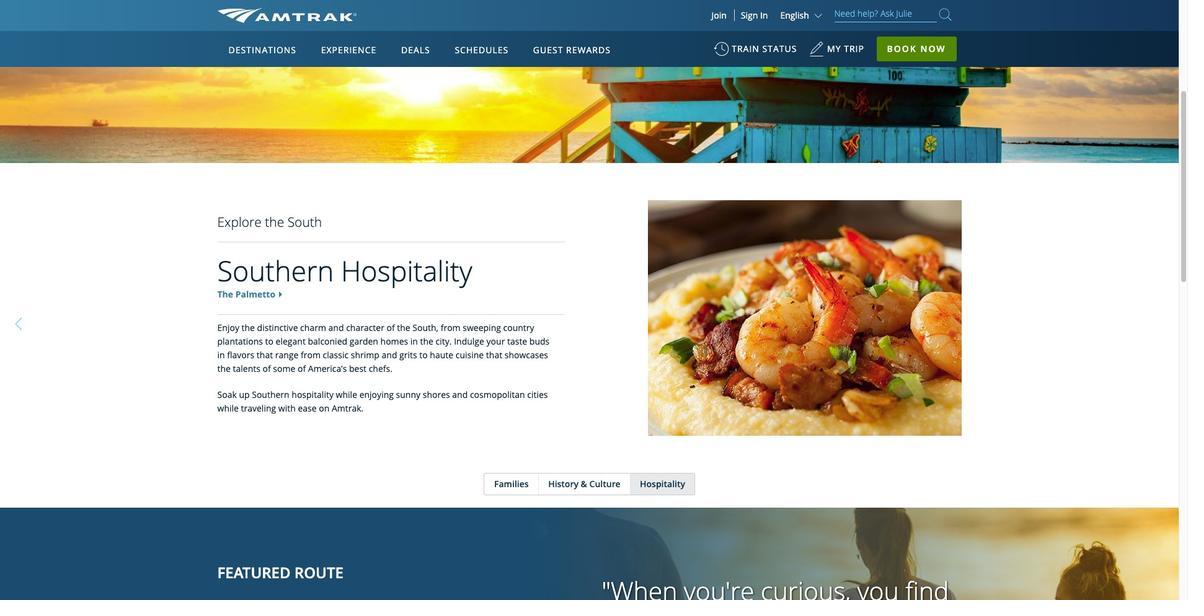 Task type: vqa. For each thing, say whether or not it's contained in the screenshot.
banner
yes



Task type: locate. For each thing, give the bounding box(es) containing it.
0 horizontal spatial that
[[257, 349, 273, 361]]

1 that from the left
[[257, 349, 273, 361]]

the up homes on the left bottom
[[397, 322, 410, 334]]

my trip
[[827, 43, 865, 55]]

0 vertical spatial and
[[328, 322, 344, 334]]

to
[[265, 335, 274, 347], [419, 349, 428, 361]]

balconied
[[308, 335, 347, 347]]

and down homes on the left bottom
[[382, 349, 397, 361]]

in
[[410, 335, 418, 347], [217, 349, 225, 361]]

southern
[[217, 252, 334, 290], [252, 389, 289, 401]]

of left "some"
[[263, 363, 271, 375]]

1 vertical spatial southern
[[252, 389, 289, 401]]

while
[[336, 389, 357, 401], [217, 402, 239, 414]]

to right grits at the left bottom of page
[[419, 349, 428, 361]]

hospitality inside hospitality button
[[640, 478, 685, 490]]

that down your
[[486, 349, 502, 361]]

1 horizontal spatial of
[[298, 363, 306, 375]]

and up the balconied at the bottom of page
[[328, 322, 344, 334]]

in left flavors
[[217, 349, 225, 361]]

amtrak image
[[217, 8, 356, 23]]

enjoying
[[359, 389, 394, 401]]

featured
[[217, 563, 291, 583]]

while down soak
[[217, 402, 239, 414]]

0 horizontal spatial of
[[263, 363, 271, 375]]

0 vertical spatial in
[[410, 335, 418, 347]]

and
[[328, 322, 344, 334], [382, 349, 397, 361], [452, 389, 468, 401]]

america's
[[308, 363, 347, 375]]

ease
[[298, 402, 317, 414]]

explore
[[217, 213, 262, 231]]

history & culture
[[548, 478, 621, 490]]

country
[[503, 322, 534, 334]]

that left range
[[257, 349, 273, 361]]

2 vertical spatial and
[[452, 389, 468, 401]]

families
[[494, 478, 529, 490]]

0 horizontal spatial hospitality
[[341, 252, 472, 290]]

flavors
[[227, 349, 254, 361]]

2 horizontal spatial and
[[452, 389, 468, 401]]

now
[[921, 43, 946, 55]]

sweeping
[[463, 322, 501, 334]]

2 that from the left
[[486, 349, 502, 361]]

1 vertical spatial in
[[217, 349, 225, 361]]

southern down explore the south
[[217, 252, 334, 290]]

and right shores
[[452, 389, 468, 401]]

the down flavors
[[217, 363, 231, 375]]

0 horizontal spatial to
[[265, 335, 274, 347]]

hospitality right culture
[[640, 478, 685, 490]]

1 horizontal spatial that
[[486, 349, 502, 361]]

my trip button
[[809, 37, 865, 68]]

on
[[319, 402, 330, 414]]

1 vertical spatial while
[[217, 402, 239, 414]]

charm
[[300, 322, 326, 334]]

in up grits at the left bottom of page
[[410, 335, 418, 347]]

book now button
[[877, 37, 957, 61]]

of
[[387, 322, 395, 334], [263, 363, 271, 375], [298, 363, 306, 375]]

and inside soak up southern hospitality while enjoying sunny shores and cosmopolitan cities while traveling with ease on amtrak.
[[452, 389, 468, 401]]

of right "some"
[[298, 363, 306, 375]]

hospitality button
[[630, 474, 695, 495]]

0 vertical spatial hospitality
[[341, 252, 472, 290]]

range
[[275, 349, 299, 361]]

1 horizontal spatial to
[[419, 349, 428, 361]]

from
[[441, 322, 461, 334], [301, 349, 321, 361]]

distinctive
[[257, 322, 298, 334]]

to down distinctive
[[265, 335, 274, 347]]

taste
[[507, 335, 527, 347]]

that
[[257, 349, 273, 361], [486, 349, 502, 361]]

southern up traveling
[[252, 389, 289, 401]]

elegant
[[276, 335, 306, 347]]

1 vertical spatial hospitality
[[640, 478, 685, 490]]

from up city. in the left of the page
[[441, 322, 461, 334]]

0 horizontal spatial in
[[217, 349, 225, 361]]

the
[[265, 213, 284, 231], [242, 322, 255, 334], [397, 322, 410, 334], [420, 335, 434, 347], [217, 363, 231, 375]]

0 vertical spatial southern
[[217, 252, 334, 290]]

route
[[294, 563, 344, 583]]

hospitality up "south,"
[[341, 252, 472, 290]]

south
[[288, 213, 322, 231]]

1 horizontal spatial and
[[382, 349, 397, 361]]

1 horizontal spatial from
[[441, 322, 461, 334]]

of up homes on the left bottom
[[387, 322, 395, 334]]

buds
[[530, 335, 550, 347]]

1 horizontal spatial hospitality
[[640, 478, 685, 490]]

explore the south
[[217, 213, 322, 231]]

guest
[[533, 44, 563, 56]]

1 vertical spatial from
[[301, 349, 321, 361]]

banner
[[0, 0, 1179, 286]]

from up america's
[[301, 349, 321, 361]]

application
[[264, 104, 561, 277]]

join button
[[704, 9, 735, 21]]

chefs.
[[369, 363, 393, 375]]

plantations
[[217, 335, 263, 347]]

destinations button
[[224, 33, 301, 68]]

banner containing join
[[0, 0, 1179, 286]]

culture
[[590, 478, 621, 490]]

0 vertical spatial while
[[336, 389, 357, 401]]

history
[[548, 478, 579, 490]]

while up amtrak.
[[336, 389, 357, 401]]

with
[[278, 402, 296, 414]]

trip
[[844, 43, 865, 55]]

palmetto
[[235, 288, 275, 300]]

enjoy
[[217, 322, 239, 334]]

1 horizontal spatial in
[[410, 335, 418, 347]]

regions map image
[[264, 104, 561, 277]]

classic
[[323, 349, 349, 361]]

in
[[760, 9, 768, 21]]

&
[[581, 478, 587, 490]]

0 horizontal spatial and
[[328, 322, 344, 334]]



Task type: describe. For each thing, give the bounding box(es) containing it.
english
[[781, 9, 809, 21]]

shores
[[423, 389, 450, 401]]

0 horizontal spatial from
[[301, 349, 321, 361]]

train status
[[732, 43, 797, 55]]

garden
[[350, 335, 378, 347]]

your
[[487, 335, 505, 347]]

sign
[[741, 9, 758, 21]]

book now
[[887, 43, 946, 55]]

2 horizontal spatial of
[[387, 322, 395, 334]]

indulge
[[454, 335, 484, 347]]

guest rewards
[[533, 44, 611, 56]]

cosmopolitan
[[470, 389, 525, 401]]

book
[[887, 43, 917, 55]]

status
[[763, 43, 797, 55]]

up
[[239, 389, 250, 401]]

history & culture button
[[538, 474, 630, 495]]

sunny
[[396, 389, 421, 401]]

enjoy the distinctive charm and character of the south, from sweeping country plantations to elegant balconied garden homes in the city. indulge your taste buds in flavors that range from classic shrimp and grits to haute cuisine that showcases the talents of some of america's best chefs.
[[217, 322, 550, 375]]

0 vertical spatial to
[[265, 335, 274, 347]]

sign in
[[741, 9, 768, 21]]

cuisine
[[456, 349, 484, 361]]

shrimp
[[351, 349, 380, 361]]

traveling
[[241, 402, 276, 414]]

search icon image
[[939, 6, 952, 23]]

amtrak.
[[332, 402, 364, 414]]

the
[[217, 288, 233, 300]]

southern inside southern hospitality the palmetto
[[217, 252, 334, 290]]

1 horizontal spatial while
[[336, 389, 357, 401]]

cities
[[527, 389, 548, 401]]

my
[[827, 43, 841, 55]]

experience button
[[316, 33, 382, 68]]

the down "south,"
[[420, 335, 434, 347]]

southern inside soak up southern hospitality while enjoying sunny shores and cosmopolitan cities while traveling with ease on amtrak.
[[252, 389, 289, 401]]

haute
[[430, 349, 453, 361]]

train status link
[[714, 37, 797, 68]]

1 vertical spatial and
[[382, 349, 397, 361]]

application inside banner
[[264, 104, 561, 277]]

featured route
[[217, 563, 344, 583]]

the up plantations
[[242, 322, 255, 334]]

Please enter your search item search field
[[834, 6, 937, 22]]

grits
[[399, 349, 417, 361]]

english button
[[781, 9, 825, 21]]

train
[[732, 43, 760, 55]]

0 horizontal spatial while
[[217, 402, 239, 414]]

deals button
[[396, 33, 435, 68]]

south,
[[413, 322, 439, 334]]

families button
[[484, 474, 538, 495]]

destinations
[[229, 44, 296, 56]]

sign in button
[[741, 9, 768, 21]]

soak
[[217, 389, 237, 401]]

some
[[273, 363, 295, 375]]

join
[[712, 9, 727, 21]]

hospitality inside southern hospitality the palmetto
[[341, 252, 472, 290]]

soak up southern hospitality while enjoying sunny shores and cosmopolitan cities while traveling with ease on amtrak.
[[217, 389, 548, 414]]

character
[[346, 322, 384, 334]]

0 vertical spatial from
[[441, 322, 461, 334]]

rewards
[[566, 44, 611, 56]]

showcases
[[505, 349, 548, 361]]

best
[[349, 363, 367, 375]]

the palmetto link
[[217, 288, 275, 300]]

city.
[[436, 335, 452, 347]]

schedules link
[[450, 31, 514, 67]]

talents
[[233, 363, 260, 375]]

schedules
[[455, 44, 509, 56]]

1 vertical spatial to
[[419, 349, 428, 361]]

the left south
[[265, 213, 284, 231]]

guest rewards button
[[528, 33, 616, 68]]

experience
[[321, 44, 377, 56]]

southern hospitality the palmetto
[[217, 252, 472, 300]]

homes
[[381, 335, 408, 347]]

hospitality
[[292, 389, 334, 401]]

deals
[[401, 44, 430, 56]]



